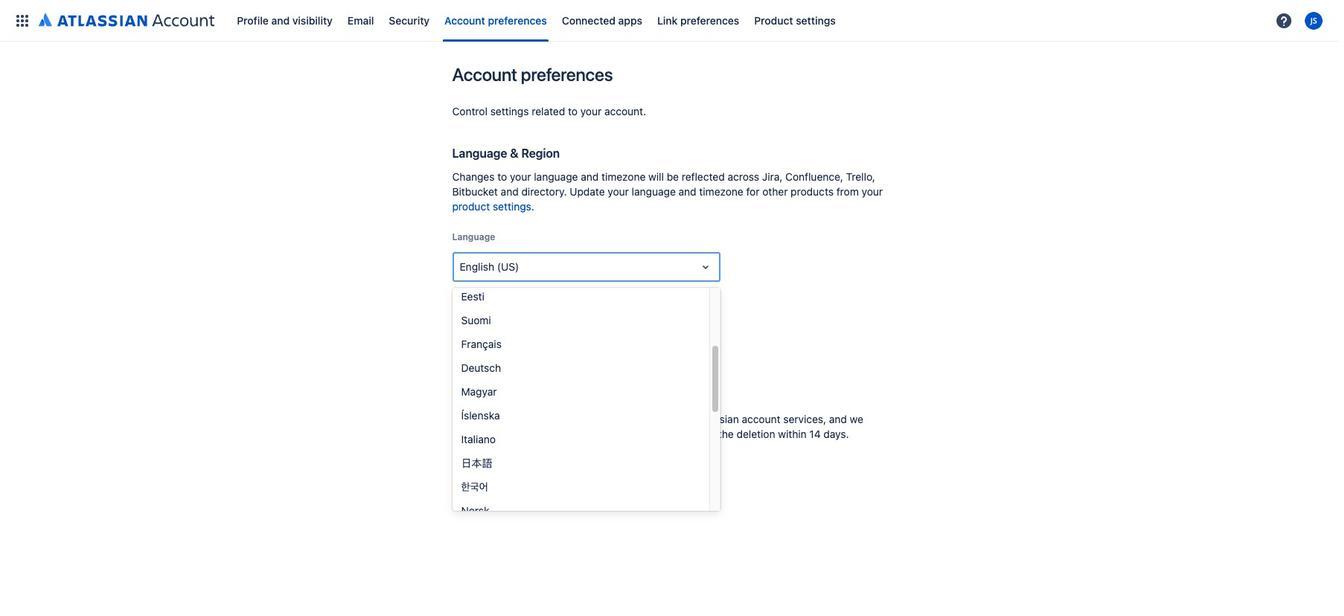 Task type: locate. For each thing, give the bounding box(es) containing it.
account up deletion
[[742, 413, 781, 426]]

0 horizontal spatial to
[[498, 171, 507, 183]]

settings for control
[[490, 105, 529, 118]]

language
[[452, 147, 507, 160], [452, 232, 495, 243]]

account preferences
[[445, 14, 547, 26], [452, 64, 613, 85]]

language up changes
[[452, 147, 507, 160]]

product
[[754, 14, 793, 26]]

suomi
[[461, 314, 491, 327]]

and up settings.
[[501, 185, 519, 198]]

data.
[[616, 428, 641, 441]]

1 horizontal spatial timezone
[[700, 185, 744, 198]]

services,
[[784, 413, 827, 426]]

permanently
[[452, 428, 513, 441]]

0 vertical spatial delete
[[452, 380, 488, 394]]

timezone down reflected
[[700, 185, 744, 198]]

your
[[581, 105, 602, 118], [510, 171, 531, 183], [608, 185, 629, 198], [862, 185, 883, 198], [491, 380, 516, 394], [536, 413, 557, 426], [548, 428, 569, 441]]

cancel
[[684, 428, 716, 441]]

changes
[[452, 171, 495, 183]]

account inside button
[[496, 462, 536, 475]]

account.
[[605, 105, 646, 118]]

reflected
[[682, 171, 725, 183]]

settings right product
[[796, 14, 836, 26]]

日本語
[[461, 457, 493, 470]]

italiano
[[461, 433, 496, 446]]

settings for product
[[796, 14, 836, 26]]

0 vertical spatial language
[[452, 147, 507, 160]]

delete for delete your account
[[452, 380, 488, 394]]

1 language from the top
[[452, 147, 507, 160]]

zone right time
[[508, 322, 531, 335]]

2 horizontal spatial to
[[684, 413, 693, 426]]

and inside "manage profile menu" element
[[271, 14, 290, 26]]

0 horizontal spatial language
[[534, 171, 578, 183]]

zone up suomi
[[476, 299, 497, 311]]

1 vertical spatial zone
[[508, 322, 531, 335]]

2 open image from the top
[[697, 320, 714, 338]]

to down language & region
[[498, 171, 507, 183]]

from
[[837, 185, 859, 198]]

preferences for link preferences link
[[681, 14, 740, 26]]

to inside changes to your language and timezone will be reflected across jira, confluence, trello, bitbucket and directory. update your language and timezone for other products from your product settings.
[[498, 171, 507, 183]]

delete account button
[[452, 457, 544, 481]]

you
[[643, 428, 661, 441]]

delete
[[452, 380, 488, 394], [461, 462, 493, 475]]

0 vertical spatial account
[[519, 380, 564, 394]]

1 vertical spatial language
[[452, 232, 495, 243]]

to right related
[[568, 105, 578, 118]]

0 horizontal spatial zone
[[476, 299, 497, 311]]

your right the update
[[608, 185, 629, 198]]

your left "account,"
[[536, 413, 557, 426]]

to up cancel
[[684, 413, 693, 426]]

for
[[746, 185, 760, 198]]

time
[[484, 322, 505, 335]]

2 vertical spatial to
[[684, 413, 693, 426]]

connected
[[562, 14, 616, 26]]

1 vertical spatial account
[[742, 413, 781, 426]]

language up "english"
[[452, 232, 495, 243]]

2 language from the top
[[452, 232, 495, 243]]

1 vertical spatial to
[[498, 171, 507, 183]]

will
[[649, 171, 664, 183]]

1 vertical spatial settings
[[490, 105, 529, 118]]

banner containing profile and visibility
[[0, 0, 1340, 42]]

control settings related to your account.
[[452, 105, 646, 118]]

0 vertical spatial settings
[[796, 14, 836, 26]]

None text field
[[460, 260, 463, 275]]

preferences up control settings related to your account.
[[521, 64, 613, 85]]

account
[[445, 14, 485, 26], [452, 64, 517, 85]]

security
[[389, 14, 430, 26]]

account image
[[1305, 12, 1323, 29]]

1 horizontal spatial zone
[[508, 322, 531, 335]]

english (us)
[[460, 261, 519, 273]]

1 vertical spatial language
[[632, 185, 676, 198]]

preferences inside account preferences link
[[488, 14, 547, 26]]

account right 日本語
[[496, 462, 536, 475]]

timezone left will
[[602, 171, 646, 183]]

other
[[763, 185, 788, 198]]

jira,
[[762, 171, 783, 183]]

when
[[452, 413, 480, 426]]

when you delete your account, you lose access to atlassian account services, and we permanently delete your personal data. you can cancel the deletion within 14 days.
[[452, 413, 864, 441]]

1 horizontal spatial you
[[605, 413, 622, 426]]

account preferences link
[[440, 9, 552, 32]]

delete up delete account group
[[515, 428, 545, 441]]

0 vertical spatial open image
[[697, 258, 714, 276]]

can
[[664, 428, 681, 441]]

1 vertical spatial delete
[[515, 428, 545, 441]]

you up data.
[[605, 413, 622, 426]]

preferences inside link preferences link
[[681, 14, 740, 26]]

delete down delete your account
[[503, 413, 533, 426]]

(us)
[[497, 261, 519, 273]]

0 vertical spatial timezone
[[602, 171, 646, 183]]

0 vertical spatial language
[[534, 171, 578, 183]]

to inside when you delete your account, you lose access to atlassian account services, and we permanently delete your personal data. you can cancel the deletion within 14 days.
[[684, 413, 693, 426]]

timezone
[[602, 171, 646, 183], [700, 185, 744, 198]]

related
[[532, 105, 565, 118]]

your down trello,
[[862, 185, 883, 198]]

1 vertical spatial open image
[[697, 320, 714, 338]]

1 open image from the top
[[697, 258, 714, 276]]

and
[[271, 14, 290, 26], [581, 171, 599, 183], [501, 185, 519, 198], [679, 185, 697, 198], [829, 413, 847, 426]]

account right security
[[445, 14, 485, 26]]

open image for your time zone
[[697, 320, 714, 338]]

and right profile
[[271, 14, 290, 26]]

and down be
[[679, 185, 697, 198]]

banner
[[0, 0, 1340, 42]]

preferences right link
[[681, 14, 740, 26]]

account,
[[560, 413, 602, 426]]

0 vertical spatial account
[[445, 14, 485, 26]]

time zone
[[452, 299, 497, 311]]

1 horizontal spatial settings
[[796, 14, 836, 26]]

account preferences inside "manage profile menu" element
[[445, 14, 547, 26]]

zone
[[476, 299, 497, 311], [508, 322, 531, 335]]

0 horizontal spatial settings
[[490, 105, 529, 118]]

magyar
[[461, 386, 497, 398]]

to
[[568, 105, 578, 118], [498, 171, 507, 183], [684, 413, 693, 426]]

delete inside button
[[461, 462, 493, 475]]

14
[[810, 428, 821, 441]]

language & region
[[452, 147, 560, 160]]

delete
[[503, 413, 533, 426], [515, 428, 545, 441]]

1 you from the left
[[483, 413, 500, 426]]

link
[[657, 14, 678, 26]]

language
[[534, 171, 578, 183], [632, 185, 676, 198]]

0 vertical spatial to
[[568, 105, 578, 118]]

english
[[460, 261, 494, 273]]

manage profile menu element
[[9, 0, 1271, 41]]

settings left related
[[490, 105, 529, 118]]

product settings link
[[750, 9, 840, 32]]

delete for delete account
[[461, 462, 493, 475]]

bitbucket
[[452, 185, 498, 198]]

account inside "manage profile menu" element
[[445, 14, 485, 26]]

0 horizontal spatial you
[[483, 413, 500, 426]]

0 vertical spatial zone
[[476, 299, 497, 311]]

0 vertical spatial account preferences
[[445, 14, 547, 26]]

settings
[[796, 14, 836, 26], [490, 105, 529, 118]]

open image
[[697, 258, 714, 276], [697, 320, 714, 338]]

français
[[461, 338, 502, 351]]

deutsch
[[461, 362, 501, 375]]

language down will
[[632, 185, 676, 198]]

language up the directory.
[[534, 171, 578, 183]]

settings inside product settings link
[[796, 14, 836, 26]]

you up permanently
[[483, 413, 500, 426]]

preferences
[[488, 14, 547, 26], [681, 14, 740, 26], [521, 64, 613, 85]]

lose
[[625, 413, 644, 426]]

atlassian
[[696, 413, 739, 426]]

1 vertical spatial delete
[[461, 462, 493, 475]]

product settings. link
[[452, 200, 534, 213]]

delete down deutsch
[[452, 380, 488, 394]]

account
[[519, 380, 564, 394], [742, 413, 781, 426], [496, 462, 536, 475]]

you
[[483, 413, 500, 426], [605, 413, 622, 426]]

preferences left 'connected' at the top of page
[[488, 14, 547, 26]]

2 vertical spatial account
[[496, 462, 536, 475]]

changes to your language and timezone will be reflected across jira, confluence, trello, bitbucket and directory. update your language and timezone for other products from your product settings.
[[452, 171, 883, 213]]

update
[[570, 185, 605, 198]]

account up "account,"
[[519, 380, 564, 394]]

the
[[718, 428, 734, 441]]

and up the update
[[581, 171, 599, 183]]

your down deutsch
[[491, 380, 516, 394]]

delete up 한국어
[[461, 462, 493, 475]]

language for language
[[452, 232, 495, 243]]

and up days.
[[829, 413, 847, 426]]

products
[[791, 185, 834, 198]]

account up the control
[[452, 64, 517, 85]]



Task type: vqa. For each thing, say whether or not it's contained in the screenshot.
only in the dropdown button
no



Task type: describe. For each thing, give the bounding box(es) containing it.
region
[[522, 147, 560, 160]]

your
[[460, 322, 482, 335]]

한국어
[[461, 481, 488, 494]]

days.
[[824, 428, 849, 441]]

delete your account
[[452, 380, 564, 394]]

be
[[667, 171, 679, 183]]

1 vertical spatial account preferences
[[452, 64, 613, 85]]

deletion
[[737, 428, 776, 441]]

link preferences
[[657, 14, 740, 26]]

profile and visibility link
[[233, 9, 337, 32]]

directory.
[[522, 185, 567, 198]]

and inside when you delete your account, you lose access to atlassian account services, and we permanently delete your personal data. you can cancel the deletion within 14 days.
[[829, 413, 847, 426]]

delete account
[[461, 462, 536, 475]]

switch to... image
[[13, 12, 31, 29]]

product settings
[[754, 14, 836, 26]]

1 vertical spatial timezone
[[700, 185, 744, 198]]

2 you from the left
[[605, 413, 622, 426]]

eesti
[[461, 290, 485, 303]]

control
[[452, 105, 488, 118]]

help image
[[1276, 12, 1293, 29]]

apps
[[619, 14, 643, 26]]

0 vertical spatial delete
[[503, 413, 533, 426]]

your down the &
[[510, 171, 531, 183]]

email link
[[343, 9, 379, 32]]

account inside when you delete your account, you lose access to atlassian account services, and we permanently delete your personal data. you can cancel the deletion within 14 days.
[[742, 413, 781, 426]]

íslenska
[[461, 410, 500, 422]]

link preferences link
[[653, 9, 744, 32]]

email
[[348, 14, 374, 26]]

we
[[850, 413, 864, 426]]

1 vertical spatial account
[[452, 64, 517, 85]]

trello,
[[846, 171, 876, 183]]

1 horizontal spatial to
[[568, 105, 578, 118]]

your time zone
[[460, 322, 531, 335]]

across
[[728, 171, 760, 183]]

language for language & region
[[452, 147, 507, 160]]

time
[[452, 299, 474, 311]]

your left account.
[[581, 105, 602, 118]]

profile
[[237, 14, 269, 26]]

visibility
[[292, 14, 333, 26]]

confluence,
[[786, 171, 844, 183]]

profile and visibility
[[237, 14, 333, 26]]

security link
[[384, 9, 434, 32]]

preferences for account preferences link
[[488, 14, 547, 26]]

1 horizontal spatial language
[[632, 185, 676, 198]]

your down "account,"
[[548, 428, 569, 441]]

within
[[778, 428, 807, 441]]

delete account group
[[452, 457, 636, 481]]

norsk
[[461, 505, 490, 518]]

open image for english (us)
[[697, 258, 714, 276]]

&
[[510, 147, 519, 160]]

connected apps link
[[558, 9, 647, 32]]

access
[[647, 413, 681, 426]]

product
[[452, 200, 490, 213]]

personal
[[572, 428, 614, 441]]

settings.
[[493, 200, 534, 213]]

0 horizontal spatial timezone
[[602, 171, 646, 183]]

connected apps
[[562, 14, 643, 26]]



